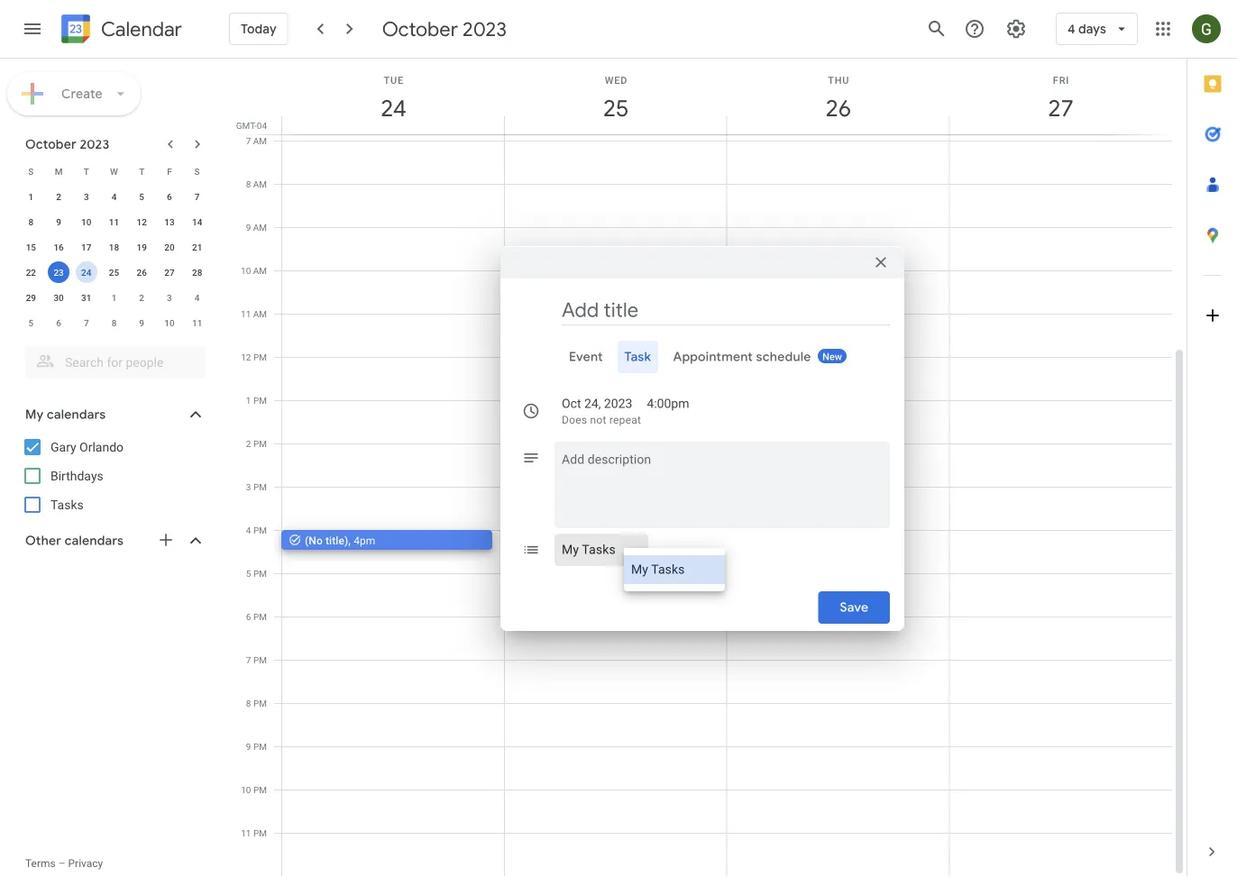 Task type: vqa. For each thing, say whether or not it's contained in the screenshot.


Task type: locate. For each thing, give the bounding box(es) containing it.
9 pm from the top
[[253, 698, 267, 709]]

7 down gmt-
[[246, 135, 251, 146]]

october 2023 up tue
[[382, 16, 507, 42]]

4 up 5 pm in the bottom of the page
[[246, 525, 251, 536]]

1 t from the left
[[84, 166, 89, 177]]

calendar heading
[[97, 17, 182, 42]]

11 for 11 am
[[241, 309, 251, 319]]

row group containing 1
[[17, 184, 211, 336]]

pm down 10 pm
[[253, 828, 267, 839]]

27 column header
[[949, 59, 1173, 134]]

5 up 12 element
[[139, 191, 144, 202]]

16 element
[[48, 236, 70, 258]]

am down 7 am
[[253, 179, 267, 189]]

1
[[28, 191, 34, 202], [112, 292, 117, 303], [246, 395, 251, 406]]

27 element
[[159, 262, 180, 283]]

does
[[562, 414, 588, 427]]

10 down november 3 element
[[164, 318, 175, 328]]

11 down 10 am
[[241, 309, 251, 319]]

am for 8 am
[[253, 179, 267, 189]]

26 down 19
[[137, 267, 147, 278]]

row up 18 element
[[17, 209, 211, 235]]

2 t from the left
[[139, 166, 145, 177]]

pm down 9 pm
[[253, 785, 267, 796]]

27 inside column header
[[1048, 93, 1073, 123]]

5 pm from the top
[[253, 525, 267, 536]]

24 down the 17
[[81, 267, 92, 278]]

1 horizontal spatial 5
[[139, 191, 144, 202]]

row containing 1
[[17, 184, 211, 209]]

3 inside november 3 element
[[167, 292, 172, 303]]

2 horizontal spatial 1
[[246, 395, 251, 406]]

s left m
[[28, 166, 34, 177]]

4 pm from the top
[[253, 482, 267, 493]]

row down "november 1" element
[[17, 310, 211, 336]]

8 up 9 pm
[[246, 698, 251, 709]]

4 inside dropdown button
[[1068, 21, 1076, 37]]

3 row from the top
[[17, 209, 211, 235]]

26 column header
[[727, 59, 950, 134]]

2 horizontal spatial 5
[[246, 568, 251, 579]]

10
[[81, 217, 92, 227], [241, 265, 251, 276], [164, 318, 175, 328], [241, 785, 251, 796]]

1 horizontal spatial 3
[[167, 292, 172, 303]]

1 horizontal spatial 27
[[1048, 93, 1073, 123]]

12
[[137, 217, 147, 227], [241, 352, 251, 363]]

gary
[[51, 440, 76, 455]]

1 vertical spatial calendars
[[65, 533, 124, 549]]

6 up 7 pm
[[246, 612, 251, 623]]

2 vertical spatial 6
[[246, 612, 251, 623]]

24 link
[[373, 88, 414, 129]]

9 for 9 pm
[[246, 742, 251, 752]]

4 row from the top
[[17, 235, 211, 260]]

pm for 11 pm
[[253, 828, 267, 839]]

my calendars button
[[4, 401, 224, 429]]

2 vertical spatial 5
[[246, 568, 251, 579]]

0 horizontal spatial 3
[[84, 191, 89, 202]]

row containing s
[[17, 159, 211, 184]]

1 up "15" element
[[28, 191, 34, 202]]

tab list
[[1188, 59, 1238, 827], [515, 341, 891, 374]]

3 down 27 element
[[167, 292, 172, 303]]

4 am from the top
[[253, 265, 267, 276]]

2 vertical spatial 1
[[246, 395, 251, 406]]

5 pm
[[246, 568, 267, 579]]

november 6 element
[[48, 312, 70, 334]]

row up 11 element
[[17, 159, 211, 184]]

row up november 8 element
[[17, 285, 211, 310]]

6 up 13 element
[[167, 191, 172, 202]]

0 vertical spatial 12
[[137, 217, 147, 227]]

24
[[380, 93, 405, 123], [81, 267, 92, 278]]

5 am from the top
[[253, 309, 267, 319]]

1 s from the left
[[28, 166, 34, 177]]

pm for 9 pm
[[253, 742, 267, 752]]

my tasks option
[[624, 556, 725, 585]]

0 vertical spatial 5
[[139, 191, 144, 202]]

2 horizontal spatial 6
[[246, 612, 251, 623]]

None field
[[555, 534, 656, 567]]

11 up "18" at the top
[[109, 217, 119, 227]]

0 horizontal spatial october
[[25, 136, 77, 152]]

0 horizontal spatial 5
[[28, 318, 34, 328]]

row containing 15
[[17, 235, 211, 260]]

8 for 8 pm
[[246, 698, 251, 709]]

0 horizontal spatial 25
[[109, 267, 119, 278]]

1 horizontal spatial 2023
[[463, 16, 507, 42]]

row
[[17, 159, 211, 184], [17, 184, 211, 209], [17, 209, 211, 235], [17, 235, 211, 260], [17, 260, 211, 285], [17, 285, 211, 310], [17, 310, 211, 336]]

1 horizontal spatial t
[[139, 166, 145, 177]]

0 vertical spatial 3
[[84, 191, 89, 202]]

1 vertical spatial 1
[[112, 292, 117, 303]]

5 for 5 pm
[[246, 568, 251, 579]]

row down w in the top of the page
[[17, 184, 211, 209]]

1 horizontal spatial 24
[[380, 93, 405, 123]]

pm down the 6 pm
[[253, 655, 267, 666]]

october 2023 up m
[[25, 136, 110, 152]]

3 up 4 pm
[[246, 482, 251, 493]]

10 up the 17
[[81, 217, 92, 227]]

4 left days
[[1068, 21, 1076, 37]]

gmt-04
[[236, 120, 267, 131]]

24 down tue
[[380, 93, 405, 123]]

11 element
[[103, 211, 125, 233]]

10 am
[[241, 265, 267, 276]]

t left w in the top of the page
[[84, 166, 89, 177]]

04
[[257, 120, 267, 131]]

11 down november 4 element at the top left of page
[[192, 318, 202, 328]]

4pm
[[354, 535, 376, 547]]

appointment
[[673, 349, 753, 365]]

0 horizontal spatial 2
[[56, 191, 61, 202]]

1 horizontal spatial 12
[[241, 352, 251, 363]]

1 row from the top
[[17, 159, 211, 184]]

0 vertical spatial 25
[[602, 93, 628, 123]]

25 column header
[[504, 59, 728, 134]]

october up tue
[[382, 16, 458, 42]]

7 down 31 element
[[84, 318, 89, 328]]

2 horizontal spatial 3
[[246, 482, 251, 493]]

0 horizontal spatial 27
[[164, 267, 175, 278]]

0 horizontal spatial tab list
[[515, 341, 891, 374]]

1 vertical spatial 6
[[56, 318, 61, 328]]

15 element
[[20, 236, 42, 258]]

7 row from the top
[[17, 310, 211, 336]]

8 pm
[[246, 698, 267, 709]]

pm down 2 pm
[[253, 482, 267, 493]]

10 up 11 am
[[241, 265, 251, 276]]

row down 18 element
[[17, 260, 211, 285]]

8
[[246, 179, 251, 189], [28, 217, 34, 227], [112, 318, 117, 328], [246, 698, 251, 709]]

grid
[[231, 59, 1187, 878]]

row down 11 element
[[17, 235, 211, 260]]

11 inside "element"
[[192, 318, 202, 328]]

10 pm
[[241, 785, 267, 796]]

27 down 20
[[164, 267, 175, 278]]

24,
[[585, 397, 601, 411]]

row containing 22
[[17, 260, 211, 285]]

main drawer image
[[22, 18, 43, 40]]

11 pm from the top
[[253, 785, 267, 796]]

1 vertical spatial 5
[[28, 318, 34, 328]]

26 inside row group
[[137, 267, 147, 278]]

12 for 12
[[137, 217, 147, 227]]

october up m
[[25, 136, 77, 152]]

4 pm
[[246, 525, 267, 536]]

0 horizontal spatial 12
[[137, 217, 147, 227]]

0 vertical spatial 2023
[[463, 16, 507, 42]]

7 for 7 pm
[[246, 655, 251, 666]]

2 am from the top
[[253, 179, 267, 189]]

4
[[1068, 21, 1076, 37], [112, 191, 117, 202], [195, 292, 200, 303], [246, 525, 251, 536]]

6 down 30 element
[[56, 318, 61, 328]]

29 element
[[20, 287, 42, 309]]

4 up 11 element
[[112, 191, 117, 202]]

terms
[[25, 858, 56, 871]]

1 horizontal spatial tab list
[[1188, 59, 1238, 827]]

2 s from the left
[[195, 166, 200, 177]]

9 up 10 am
[[246, 222, 251, 233]]

5 down 29 element
[[28, 318, 34, 328]]

1 vertical spatial 12
[[241, 352, 251, 363]]

17
[[81, 242, 92, 253]]

0 horizontal spatial 24
[[81, 267, 92, 278]]

calendars up gary orlando
[[47, 407, 106, 423]]

11 for 11 element
[[109, 217, 119, 227]]

4 up november 11 "element"
[[195, 292, 200, 303]]

10 for 10 pm
[[241, 785, 251, 796]]

9 down november 2 element
[[139, 318, 144, 328]]

t
[[84, 166, 89, 177], [139, 166, 145, 177]]

24 element
[[76, 262, 97, 283]]

0 vertical spatial october
[[382, 16, 458, 42]]

1 vertical spatial 26
[[137, 267, 147, 278]]

0 vertical spatial 24
[[380, 93, 405, 123]]

october
[[382, 16, 458, 42], [25, 136, 77, 152]]

1 up november 8 element
[[112, 292, 117, 303]]

6 for november 6 element
[[56, 318, 61, 328]]

s
[[28, 166, 34, 177], [195, 166, 200, 177]]

pm down 8 pm
[[253, 742, 267, 752]]

0 horizontal spatial 6
[[56, 318, 61, 328]]

new element
[[818, 349, 847, 364]]

25 element
[[103, 262, 125, 283]]

19
[[137, 242, 147, 253]]

task list list box
[[624, 549, 725, 592]]

7 down the 6 pm
[[246, 655, 251, 666]]

pm up 9 pm
[[253, 698, 267, 709]]

7 for november 7 "element"
[[84, 318, 89, 328]]

1 vertical spatial 25
[[109, 267, 119, 278]]

3 am from the top
[[253, 222, 267, 233]]

11 down 10 pm
[[241, 828, 251, 839]]

21 element
[[186, 236, 208, 258]]

4 for 4 days
[[1068, 21, 1076, 37]]

12 down 11 am
[[241, 352, 251, 363]]

grid containing 24
[[231, 59, 1187, 878]]

8 up 9 am
[[246, 179, 251, 189]]

29
[[26, 292, 36, 303]]

9 up 10 pm
[[246, 742, 251, 752]]

6 pm from the top
[[253, 568, 267, 579]]

6 pm
[[246, 612, 267, 623]]

0 horizontal spatial 1
[[28, 191, 34, 202]]

2 row from the top
[[17, 184, 211, 209]]

calendars
[[47, 407, 106, 423], [65, 533, 124, 549]]

calendars down tasks
[[65, 533, 124, 549]]

1 horizontal spatial 1
[[112, 292, 117, 303]]

24 inside cell
[[81, 267, 92, 278]]

0 vertical spatial 26
[[825, 93, 851, 123]]

pm up 5 pm in the bottom of the page
[[253, 525, 267, 536]]

2 down 26 element
[[139, 292, 144, 303]]

s right f
[[195, 166, 200, 177]]

3 up 10 element
[[84, 191, 89, 202]]

25
[[602, 93, 628, 123], [109, 267, 119, 278]]

october 2023
[[382, 16, 507, 42], [25, 136, 110, 152]]

26
[[825, 93, 851, 123], [137, 267, 147, 278]]

10 for november 10 'element'
[[164, 318, 175, 328]]

2 horizontal spatial 2
[[246, 438, 251, 449]]

0 horizontal spatial s
[[28, 166, 34, 177]]

1 horizontal spatial october 2023
[[382, 16, 507, 42]]

pm up 1 pm
[[253, 352, 267, 363]]

7 inside "element"
[[84, 318, 89, 328]]

1 pm from the top
[[253, 352, 267, 363]]

0 vertical spatial 27
[[1048, 93, 1073, 123]]

1 am from the top
[[253, 135, 267, 146]]

12 pm from the top
[[253, 828, 267, 839]]

my calendars list
[[4, 433, 224, 520]]

november 9 element
[[131, 312, 153, 334]]

3 for 3 pm
[[246, 482, 251, 493]]

2 pm
[[246, 438, 267, 449]]

november 11 element
[[186, 312, 208, 334]]

am down 9 am
[[253, 265, 267, 276]]

10 up 11 pm
[[241, 785, 251, 796]]

calendars for other calendars
[[65, 533, 124, 549]]

5 row from the top
[[17, 260, 211, 285]]

23 cell
[[45, 260, 73, 285]]

8 down "november 1" element
[[112, 318, 117, 328]]

4:00pm
[[647, 397, 690, 411]]

13 element
[[159, 211, 180, 233]]

2 horizontal spatial 2023
[[604, 397, 633, 411]]

am down '8 am'
[[253, 222, 267, 233]]

4 for november 4 element at the top left of page
[[195, 292, 200, 303]]

1 horizontal spatial 25
[[602, 93, 628, 123]]

0 horizontal spatial 26
[[137, 267, 147, 278]]

tasks
[[51, 498, 84, 512]]

27 down fri at right
[[1048, 93, 1073, 123]]

am up 12 pm
[[253, 309, 267, 319]]

pm for 4 pm
[[253, 525, 267, 536]]

0 vertical spatial october 2023
[[382, 16, 507, 42]]

22 element
[[20, 262, 42, 283]]

8 pm from the top
[[253, 655, 267, 666]]

12 inside 12 element
[[137, 217, 147, 227]]

am down 04 on the left of the page
[[253, 135, 267, 146]]

11
[[109, 217, 119, 227], [241, 309, 251, 319], [192, 318, 202, 328], [241, 828, 251, 839]]

am
[[253, 135, 267, 146], [253, 179, 267, 189], [253, 222, 267, 233], [253, 265, 267, 276], [253, 309, 267, 319]]

2 vertical spatial 3
[[246, 482, 251, 493]]

november 2 element
[[131, 287, 153, 309]]

2 down m
[[56, 191, 61, 202]]

1 vertical spatial 2023
[[80, 136, 110, 152]]

1 vertical spatial 24
[[81, 267, 92, 278]]

pm down 1 pm
[[253, 438, 267, 449]]

0 vertical spatial calendars
[[47, 407, 106, 423]]

10 pm from the top
[[253, 742, 267, 752]]

1 down 12 pm
[[246, 395, 251, 406]]

6
[[167, 191, 172, 202], [56, 318, 61, 328], [246, 612, 251, 623]]

5
[[139, 191, 144, 202], [28, 318, 34, 328], [246, 568, 251, 579]]

settings menu image
[[1006, 18, 1028, 40]]

1 vertical spatial 2
[[139, 292, 144, 303]]

task button
[[618, 341, 659, 374]]

privacy
[[68, 858, 103, 871]]

t left f
[[139, 166, 145, 177]]

november 7 element
[[76, 312, 97, 334]]

0 horizontal spatial t
[[84, 166, 89, 177]]

other
[[25, 533, 61, 549]]

0 vertical spatial 2
[[56, 191, 61, 202]]

7 pm from the top
[[253, 612, 267, 623]]

november 3 element
[[159, 287, 180, 309]]

2 down 1 pm
[[246, 438, 251, 449]]

row group
[[17, 184, 211, 336]]

2 vertical spatial 2
[[246, 438, 251, 449]]

31
[[81, 292, 92, 303]]

9 for november 9 element
[[139, 318, 144, 328]]

2
[[56, 191, 61, 202], [139, 292, 144, 303], [246, 438, 251, 449]]

0 vertical spatial 6
[[167, 191, 172, 202]]

1 vertical spatial 27
[[164, 267, 175, 278]]

3 pm from the top
[[253, 438, 267, 449]]

pm up the 6 pm
[[253, 568, 267, 579]]

10 for 10 am
[[241, 265, 251, 276]]

pm up 7 pm
[[253, 612, 267, 623]]

1 vertical spatial 3
[[167, 292, 172, 303]]

None search field
[[0, 339, 224, 379]]

10 inside 'element'
[[164, 318, 175, 328]]

27 inside row group
[[164, 267, 175, 278]]

1 horizontal spatial 26
[[825, 93, 851, 123]]

0 horizontal spatial october 2023
[[25, 136, 110, 152]]

12 up 19
[[137, 217, 147, 227]]

1 horizontal spatial s
[[195, 166, 200, 177]]

pm for 1 pm
[[253, 395, 267, 406]]

5 up the 6 pm
[[246, 568, 251, 579]]

25 down "18" at the top
[[109, 267, 119, 278]]

birthdays
[[51, 469, 104, 484]]

26 down thu
[[825, 93, 851, 123]]

1 horizontal spatial 2
[[139, 292, 144, 303]]

2 pm from the top
[[253, 395, 267, 406]]

privacy link
[[68, 858, 103, 871]]

am for 10 am
[[253, 265, 267, 276]]

pm up 2 pm
[[253, 395, 267, 406]]

9 am
[[246, 222, 267, 233]]

25 down wed
[[602, 93, 628, 123]]

26 link
[[818, 88, 860, 129]]

6 row from the top
[[17, 285, 211, 310]]

30
[[54, 292, 64, 303]]

0 vertical spatial 1
[[28, 191, 34, 202]]

3
[[84, 191, 89, 202], [167, 292, 172, 303], [246, 482, 251, 493]]

9
[[56, 217, 61, 227], [246, 222, 251, 233], [139, 318, 144, 328], [246, 742, 251, 752]]

pm for 7 pm
[[253, 655, 267, 666]]

20
[[164, 242, 175, 253]]



Task type: describe. For each thing, give the bounding box(es) containing it.
26 inside column header
[[825, 93, 851, 123]]

1 for "november 1" element
[[112, 292, 117, 303]]

2 for 2 pm
[[246, 438, 251, 449]]

12 pm
[[241, 352, 267, 363]]

november 8 element
[[103, 312, 125, 334]]

row containing 29
[[17, 285, 211, 310]]

4 days
[[1068, 21, 1107, 37]]

11 pm
[[241, 828, 267, 839]]

does not repeat
[[562, 414, 642, 427]]

terms link
[[25, 858, 56, 871]]

4 days button
[[1056, 7, 1139, 51]]

appointment schedule
[[673, 349, 812, 365]]

pm for 2 pm
[[253, 438, 267, 449]]

pm for 12 pm
[[253, 352, 267, 363]]

f
[[167, 166, 172, 177]]

calendars for my calendars
[[47, 407, 106, 423]]

7 for 7 am
[[246, 135, 251, 146]]

9 pm
[[246, 742, 267, 752]]

days
[[1079, 21, 1107, 37]]

1 vertical spatial october
[[25, 136, 77, 152]]

Search for people text field
[[36, 346, 195, 379]]

26 element
[[131, 262, 153, 283]]

task
[[625, 349, 652, 365]]

10 for 10 element
[[81, 217, 92, 227]]

w
[[110, 166, 118, 177]]

13
[[164, 217, 175, 227]]

row containing 8
[[17, 209, 211, 235]]

5 for november 5 element
[[28, 318, 34, 328]]

9 for 9 am
[[246, 222, 251, 233]]

pm for 8 pm
[[253, 698, 267, 709]]

31 element
[[76, 287, 97, 309]]

24 column header
[[282, 59, 505, 134]]

8 for november 8 element
[[112, 318, 117, 328]]

11 for 11 pm
[[241, 828, 251, 839]]

tue
[[384, 74, 404, 86]]

23, today element
[[48, 262, 70, 283]]

16
[[54, 242, 64, 253]]

november 10 element
[[159, 312, 180, 334]]

october 2023 grid
[[17, 159, 211, 336]]

november 5 element
[[20, 312, 42, 334]]

25 inside wed 25
[[602, 93, 628, 123]]

1 for 1 pm
[[246, 395, 251, 406]]

1 horizontal spatial 6
[[167, 191, 172, 202]]

1 vertical spatial october 2023
[[25, 136, 110, 152]]

Add description text field
[[555, 449, 891, 514]]

am for 9 am
[[253, 222, 267, 233]]

november 1 element
[[103, 287, 125, 309]]

,
[[349, 535, 351, 547]]

7 am
[[246, 135, 267, 146]]

1 pm
[[246, 395, 267, 406]]

18 element
[[103, 236, 125, 258]]

11 am
[[241, 309, 267, 319]]

my calendars
[[25, 407, 106, 423]]

28
[[192, 267, 202, 278]]

12 element
[[131, 211, 153, 233]]

18
[[109, 242, 119, 253]]

row containing 5
[[17, 310, 211, 336]]

am for 7 am
[[253, 135, 267, 146]]

23
[[54, 267, 64, 278]]

4 for 4 pm
[[246, 525, 251, 536]]

24 cell
[[73, 260, 100, 285]]

thu 26
[[825, 74, 851, 123]]

other calendars
[[25, 533, 124, 549]]

today button
[[229, 7, 288, 51]]

28 element
[[186, 262, 208, 283]]

(no title) , 4pm
[[305, 535, 376, 547]]

create
[[61, 86, 103, 102]]

calendar
[[101, 17, 182, 42]]

17 element
[[76, 236, 97, 258]]

wed 25
[[602, 74, 628, 123]]

title)
[[326, 535, 349, 547]]

tue 24
[[380, 74, 405, 123]]

oct 24, 2023
[[562, 397, 633, 411]]

fri
[[1054, 74, 1070, 86]]

0 horizontal spatial 2023
[[80, 136, 110, 152]]

–
[[58, 858, 65, 871]]

gmt-
[[236, 120, 257, 131]]

repeat
[[610, 414, 642, 427]]

today
[[241, 21, 277, 37]]

27 link
[[1041, 88, 1082, 129]]

calendar element
[[58, 11, 182, 51]]

15
[[26, 242, 36, 253]]

30 element
[[48, 287, 70, 309]]

7 pm
[[246, 655, 267, 666]]

20 element
[[159, 236, 180, 258]]

21
[[192, 242, 202, 253]]

25 inside 25 'element'
[[109, 267, 119, 278]]

event
[[569, 349, 603, 365]]

14
[[192, 217, 202, 227]]

schedule
[[757, 349, 812, 365]]

add other calendars image
[[157, 531, 175, 549]]

pm for 3 pm
[[253, 482, 267, 493]]

9 up 16 element
[[56, 217, 61, 227]]

12 for 12 pm
[[241, 352, 251, 363]]

other calendars button
[[4, 527, 224, 556]]

m
[[55, 166, 63, 177]]

6 for 6 pm
[[246, 612, 251, 623]]

oct
[[562, 397, 582, 411]]

3 for november 3 element
[[167, 292, 172, 303]]

3 pm
[[246, 482, 267, 493]]

orlando
[[79, 440, 124, 455]]

pm for 6 pm
[[253, 612, 267, 623]]

Add title text field
[[562, 297, 891, 324]]

8 for 8 am
[[246, 179, 251, 189]]

14 element
[[186, 211, 208, 233]]

thu
[[828, 74, 850, 86]]

am for 11 am
[[253, 309, 267, 319]]

22
[[26, 267, 36, 278]]

(no
[[305, 535, 323, 547]]

gary orlando
[[51, 440, 124, 455]]

10 element
[[76, 211, 97, 233]]

not
[[590, 414, 607, 427]]

terms – privacy
[[25, 858, 103, 871]]

event button
[[562, 341, 611, 374]]

2 vertical spatial 2023
[[604, 397, 633, 411]]

fri 27
[[1048, 74, 1073, 123]]

pm for 5 pm
[[253, 568, 267, 579]]

1 horizontal spatial october
[[382, 16, 458, 42]]

create button
[[7, 72, 141, 115]]

wed
[[605, 74, 628, 86]]

7 up 14 element
[[195, 191, 200, 202]]

11 for november 11 "element"
[[192, 318, 202, 328]]

8 up "15" element
[[28, 217, 34, 227]]

19 element
[[131, 236, 153, 258]]

tab list containing event
[[515, 341, 891, 374]]

pm for 10 pm
[[253, 785, 267, 796]]

25 link
[[596, 88, 637, 129]]

8 am
[[246, 179, 267, 189]]

november 4 element
[[186, 287, 208, 309]]

2 for november 2 element
[[139, 292, 144, 303]]

my
[[25, 407, 44, 423]]

24 inside column header
[[380, 93, 405, 123]]

new
[[823, 351, 843, 363]]



